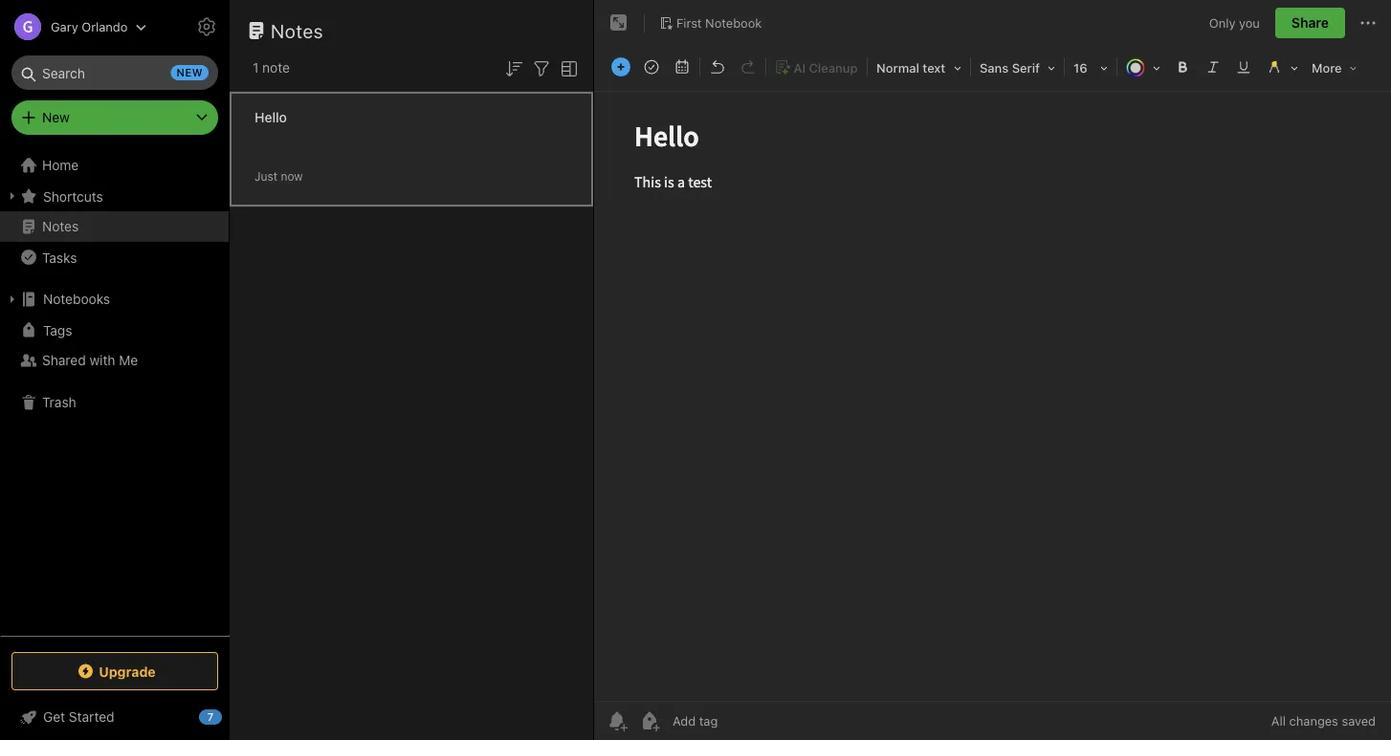 Task type: locate. For each thing, give the bounding box(es) containing it.
16
[[1074, 61, 1088, 75]]

sans
[[980, 61, 1009, 75]]

tree containing home
[[0, 150, 230, 635]]

new button
[[11, 100, 218, 135]]

1
[[253, 60, 259, 76]]

Font family field
[[973, 54, 1062, 81]]

View options field
[[553, 56, 581, 80]]

get
[[43, 710, 65, 725]]

underline image
[[1231, 54, 1258, 80]]

you
[[1239, 16, 1260, 30]]

sans serif
[[980, 61, 1040, 75]]

expand note image
[[608, 11, 631, 34]]

click to collapse image
[[223, 705, 237, 728]]

shared with me
[[42, 353, 138, 368]]

expand notebooks image
[[5, 292, 20, 307]]

notebooks link
[[0, 284, 229, 315]]

notebooks
[[43, 291, 110, 307]]

Font color field
[[1120, 54, 1168, 81]]

More actions field
[[1357, 8, 1380, 38]]

first
[[677, 15, 702, 30]]

hello
[[255, 110, 287, 125]]

only you
[[1210, 16, 1260, 30]]

tasks button
[[0, 242, 229, 273]]

notes
[[271, 19, 324, 42], [42, 219, 79, 234]]

normal text
[[877, 61, 946, 75]]

all changes saved
[[1272, 714, 1376, 729]]

trash
[[42, 395, 76, 411]]

1 horizontal spatial notes
[[271, 19, 324, 42]]

share button
[[1276, 8, 1346, 38]]

notes inside tree
[[42, 219, 79, 234]]

note window element
[[594, 0, 1392, 741]]

1 vertical spatial notes
[[42, 219, 79, 234]]

tasks
[[42, 250, 77, 265]]

add tag image
[[638, 710, 661, 733]]

Insert field
[[607, 54, 635, 80]]

notes up the note
[[271, 19, 324, 42]]

Note Editor text field
[[594, 92, 1392, 702]]

notes up tasks
[[42, 219, 79, 234]]

first notebook button
[[653, 10, 769, 36]]

tree
[[0, 150, 230, 635]]

0 horizontal spatial notes
[[42, 219, 79, 234]]

Help and Learning task checklist field
[[0, 702, 230, 733]]

all
[[1272, 714, 1286, 729]]

Heading level field
[[870, 54, 969, 81]]

just now
[[255, 170, 303, 183]]

italic image
[[1200, 54, 1227, 80]]

only
[[1210, 16, 1236, 30]]

Account field
[[0, 8, 147, 46]]

gary
[[51, 20, 78, 34]]

7
[[207, 712, 214, 724]]

share
[[1292, 15, 1329, 31]]



Task type: vqa. For each thing, say whether or not it's contained in the screenshot.
search box
no



Task type: describe. For each thing, give the bounding box(es) containing it.
shortcuts button
[[0, 181, 229, 212]]

gary orlando
[[51, 20, 128, 34]]

Font size field
[[1067, 54, 1115, 81]]

me
[[119, 353, 138, 368]]

now
[[281, 170, 303, 183]]

1 note
[[253, 60, 290, 76]]

started
[[69, 710, 114, 725]]

serif
[[1012, 61, 1040, 75]]

notes link
[[0, 212, 229, 242]]

More field
[[1305, 54, 1364, 81]]

home
[[42, 157, 79, 173]]

new
[[42, 110, 70, 125]]

add a reminder image
[[606, 710, 629, 733]]

new search field
[[25, 56, 209, 90]]

undo image
[[704, 54, 731, 80]]

tags
[[43, 322, 72, 338]]

upgrade button
[[11, 653, 218, 691]]

more actions image
[[1357, 11, 1380, 34]]

home link
[[0, 150, 230, 181]]

notebook
[[705, 15, 762, 30]]

Sort options field
[[502, 56, 525, 80]]

shared
[[42, 353, 86, 368]]

note
[[262, 60, 290, 76]]

Search text field
[[25, 56, 205, 90]]

Add tag field
[[671, 713, 814, 730]]

normal
[[877, 61, 920, 75]]

new
[[177, 67, 203, 79]]

Highlight field
[[1259, 54, 1305, 81]]

bold image
[[1170, 54, 1196, 80]]

get started
[[43, 710, 114, 725]]

trash link
[[0, 388, 229, 418]]

with
[[89, 353, 115, 368]]

settings image
[[195, 15, 218, 38]]

text
[[923, 61, 946, 75]]

calendar event image
[[669, 54, 696, 80]]

shortcuts
[[43, 188, 103, 204]]

upgrade
[[99, 664, 156, 680]]

task image
[[638, 54, 665, 80]]

changes
[[1290, 714, 1339, 729]]

shared with me link
[[0, 345, 229, 376]]

tags button
[[0, 315, 229, 345]]

0 vertical spatial notes
[[271, 19, 324, 42]]

Add filters field
[[530, 56, 553, 80]]

add filters image
[[530, 57, 553, 80]]

first notebook
[[677, 15, 762, 30]]

more
[[1312, 61, 1342, 75]]

orlando
[[82, 20, 128, 34]]

saved
[[1342, 714, 1376, 729]]

just
[[255, 170, 278, 183]]



